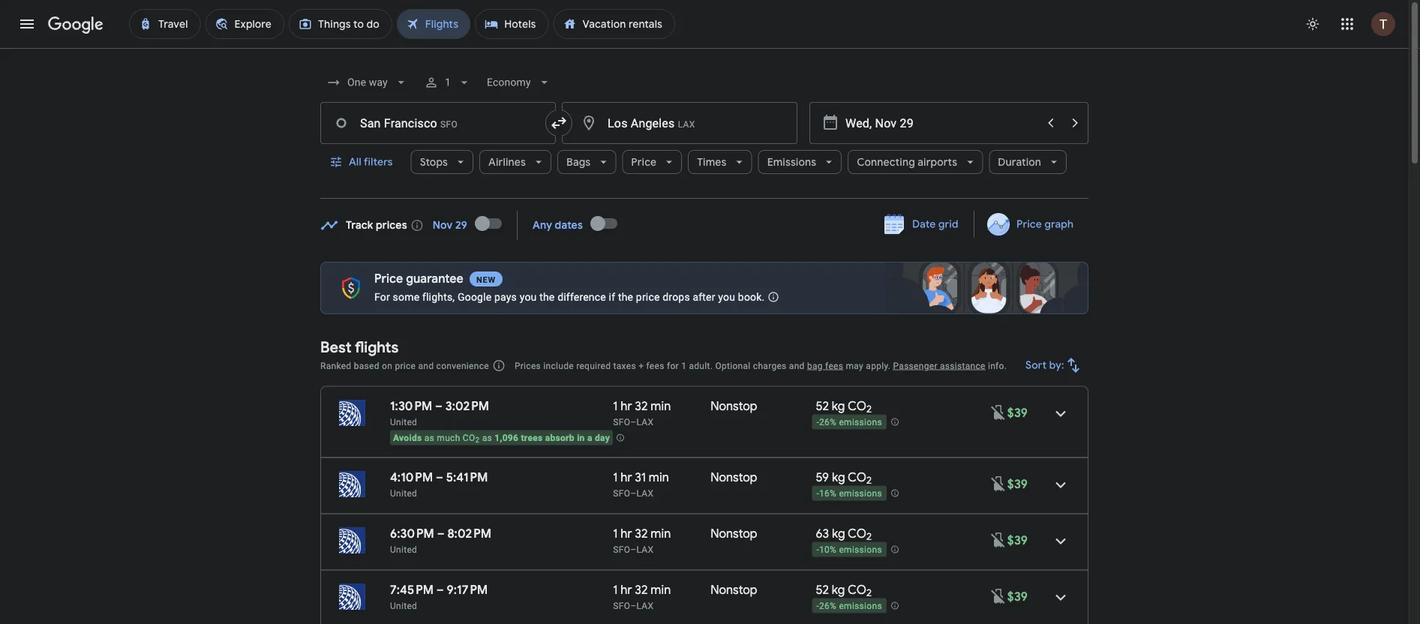Task type: describe. For each thing, give the bounding box(es) containing it.
-16% emissions
[[817, 489, 882, 499]]

total duration 1 hr 32 min. element for 3:02 pm
[[613, 398, 711, 416]]

hr for 8:02 pm
[[621, 526, 632, 541]]

26% for 9:17 pm
[[819, 601, 837, 612]]

sort by:
[[1026, 359, 1065, 372]]

1 and from the left
[[418, 360, 434, 371]]

$39 for 5:41 pm
[[1007, 476, 1028, 492]]

2 for 8:02 pm
[[867, 531, 872, 543]]

sfo for 3:02 pm
[[613, 417, 630, 427]]

1 hr 32 min sfo – lax for 8:02 pm
[[613, 526, 671, 555]]

dates
[[555, 219, 583, 232]]

flight details. leaves san francisco international airport at 6:30 pm on wednesday, november 29 and arrives at los angeles international airport at 8:02 pm on wednesday, november 29. image
[[1043, 523, 1079, 559]]

none search field containing all filters
[[320, 65, 1089, 199]]

for
[[667, 360, 679, 371]]

grid
[[939, 218, 959, 231]]

co for 8:02 pm
[[848, 526, 867, 541]]

52 for 3:02 pm
[[816, 398, 829, 414]]

leaves san francisco international airport at 4:10 pm on wednesday, november 29 and arrives at los angeles international airport at 5:41 pm on wednesday, november 29. element
[[390, 470, 488, 485]]

price graph
[[1016, 218, 1074, 231]]

kg for 3:02 pm
[[832, 398, 845, 414]]

this price for this flight doesn't include overhead bin access. if you need a carry-on bag, use the bags filter to update prices. image for 52
[[989, 403, 1007, 421]]

airlines
[[488, 155, 526, 169]]

prices include required taxes + fees for 1 adult. optional charges and bag fees may apply. passenger assistance
[[515, 360, 986, 371]]

hr for 3:02 pm
[[621, 398, 632, 414]]

1 for 5:41 pm
[[613, 470, 618, 485]]

change appearance image
[[1295, 6, 1331, 42]]

lax for 8:02 pm
[[636, 544, 654, 555]]

price for price guarantee
[[374, 271, 403, 287]]

emissions for 3:02 pm
[[839, 417, 882, 428]]

1 inside popup button
[[445, 76, 451, 89]]

8:02 pm
[[447, 526, 491, 541]]

59 kg co 2
[[816, 470, 872, 487]]

may
[[846, 360, 864, 371]]

google
[[458, 291, 492, 303]]

1:30 pm – 3:02 pm united
[[390, 398, 489, 427]]

required
[[576, 360, 611, 371]]

16%
[[819, 489, 837, 499]]

price guarantee
[[374, 271, 464, 287]]

duration
[[998, 155, 1041, 169]]

3:02 pm
[[446, 398, 489, 414]]

32 for 3:02 pm
[[635, 398, 648, 414]]

find the best price region
[[320, 206, 1089, 250]]

1 for 8:02 pm
[[613, 526, 618, 541]]

sort by: button
[[1020, 347, 1089, 383]]

price for price
[[631, 155, 657, 169]]

charges
[[753, 360, 787, 371]]

passenger assistance button
[[893, 360, 986, 371]]

learn more about ranking image
[[492, 359, 506, 372]]

Departure time: 6:30 PM. text field
[[390, 526, 434, 541]]

new
[[476, 275, 496, 284]]

price button
[[622, 144, 682, 180]]

32 for 8:02 pm
[[635, 526, 648, 541]]

nonstop flight. element for 5:41 pm
[[711, 470, 757, 487]]

1 hr 32 min sfo – lax for 3:02 pm
[[613, 398, 671, 427]]

some
[[393, 291, 420, 303]]

co for 9:17 pm
[[848, 582, 866, 598]]

– inside 6:30 pm – 8:02 pm united
[[437, 526, 445, 541]]

bag fees button
[[807, 360, 843, 371]]

emissions for 5:41 pm
[[839, 489, 882, 499]]

4:10 pm
[[390, 470, 433, 485]]

- for 5:41 pm
[[817, 489, 819, 499]]

2 fees from the left
[[825, 360, 843, 371]]

ranked based on price and convenience
[[320, 360, 489, 371]]

date grid
[[912, 218, 959, 231]]

connecting airports
[[857, 155, 958, 169]]

6:30 pm
[[390, 526, 434, 541]]

taxes
[[613, 360, 636, 371]]

Departure text field
[[845, 103, 1038, 143]]

include
[[543, 360, 574, 371]]

New feature text field
[[470, 272, 503, 287]]

flight details. leaves san francisco international airport at 7:45 pm on wednesday, november 29 and arrives at los angeles international airport at 9:17 pm on wednesday, november 29. image
[[1043, 580, 1079, 616]]

day
[[595, 432, 610, 443]]

nonstop flight. element for 3:02 pm
[[711, 398, 757, 416]]

total duration 1 hr 32 min. element for 9:17 pm
[[613, 582, 711, 600]]

min for 9:17 pm
[[651, 582, 671, 598]]

united for 7:45 pm
[[390, 601, 417, 611]]

passenger
[[893, 360, 938, 371]]

by:
[[1049, 359, 1065, 372]]

-10% emissions
[[817, 545, 882, 555]]

sfo for 5:41 pm
[[613, 488, 630, 499]]

guarantee
[[406, 271, 464, 287]]

nonstop flight. element for 9:17 pm
[[711, 582, 757, 600]]

nonstop for 9:17 pm
[[711, 582, 757, 598]]

emissions for 9:17 pm
[[839, 601, 882, 612]]

assistance
[[940, 360, 986, 371]]

graph
[[1044, 218, 1074, 231]]

59
[[816, 470, 829, 485]]

united for 6:30 pm
[[390, 544, 417, 555]]

co for 5:41 pm
[[848, 470, 867, 485]]

track prices
[[346, 219, 407, 232]]

63
[[816, 526, 829, 541]]

sfo for 9:17 pm
[[613, 601, 630, 611]]

1,096
[[495, 432, 519, 443]]

main menu image
[[18, 15, 36, 33]]

airlines button
[[479, 144, 551, 180]]

1 vertical spatial price
[[395, 360, 416, 371]]

1 as from the left
[[424, 432, 434, 443]]

price for price graph
[[1016, 218, 1042, 231]]

adult.
[[689, 360, 713, 371]]

avoids
[[393, 432, 422, 443]]

26% for 3:02 pm
[[819, 417, 837, 428]]

emissions for 8:02 pm
[[839, 545, 882, 555]]

sort
[[1026, 359, 1047, 372]]

best flights
[[320, 338, 399, 357]]

loading results progress bar
[[0, 48, 1409, 51]]

duration button
[[989, 144, 1067, 180]]

7:45 pm – 9:17 pm united
[[390, 582, 488, 611]]

connecting
[[857, 155, 915, 169]]

all filters
[[349, 155, 393, 169]]

flight details. leaves san francisco international airport at 1:30 pm on wednesday, november 29 and arrives at los angeles international airport at 3:02 pm on wednesday, november 29. image
[[1043, 396, 1079, 432]]

lax for 3:02 pm
[[636, 417, 654, 427]]

flights,
[[422, 291, 455, 303]]

after
[[693, 291, 715, 303]]

2 and from the left
[[789, 360, 805, 371]]

1 for 3:02 pm
[[613, 398, 618, 414]]

connecting airports button
[[848, 144, 983, 180]]

lax for 9:17 pm
[[636, 601, 654, 611]]

bags button
[[557, 144, 616, 180]]

best flights main content
[[320, 206, 1089, 624]]

nov 29
[[433, 219, 467, 232]]

- for 8:02 pm
[[817, 545, 819, 555]]

co inside the "avoids as much co 2 as 1,096 trees absorb in a day"
[[463, 432, 475, 443]]

emissions button
[[758, 144, 842, 180]]

7:45 pm
[[390, 582, 434, 598]]

1 you from the left
[[520, 291, 537, 303]]

flight details. leaves san francisco international airport at 4:10 pm on wednesday, november 29 and arrives at los angeles international airport at 5:41 pm on wednesday, november 29. image
[[1043, 467, 1079, 503]]

times button
[[688, 144, 752, 180]]

1 hr 31 min sfo – lax
[[613, 470, 669, 499]]

price graph button
[[977, 211, 1086, 238]]



Task type: vqa. For each thing, say whether or not it's contained in the screenshot.
Privacy
no



Task type: locate. For each thing, give the bounding box(es) containing it.
39 US dollars text field
[[1007, 405, 1028, 420], [1007, 533, 1028, 548], [1007, 589, 1028, 604]]

0 vertical spatial this price for this flight doesn't include overhead bin access. if you need a carry-on bag, use the bags filter to update prices. image
[[989, 475, 1007, 493]]

prices
[[515, 360, 541, 371]]

1 horizontal spatial and
[[789, 360, 805, 371]]

kg inside 59 kg co 2
[[832, 470, 845, 485]]

2 for 3:02 pm
[[866, 403, 872, 416]]

you right pays
[[520, 291, 537, 303]]

1 vertical spatial 39 us dollars text field
[[1007, 533, 1028, 548]]

1 hr 32 min sfo – lax
[[613, 398, 671, 427], [613, 526, 671, 555], [613, 582, 671, 611]]

kg down 10% at the right of the page
[[832, 582, 845, 598]]

min inside 1 hr 31 min sfo – lax
[[649, 470, 669, 485]]

4 - from the top
[[817, 601, 819, 612]]

as left much
[[424, 432, 434, 443]]

this price for this flight doesn't include overhead bin access. if you need a carry-on bag, use the bags filter to update prices. image
[[989, 475, 1007, 493], [989, 587, 1007, 605]]

4 nonstop flight. element from the top
[[711, 582, 757, 600]]

1 hr from the top
[[621, 398, 632, 414]]

Arrival time: 9:17 PM. text field
[[447, 582, 488, 598]]

united up avoids
[[390, 417, 417, 427]]

as left 1,096
[[482, 432, 492, 443]]

learn more about tracked prices image
[[410, 219, 424, 232]]

0 vertical spatial 39 us dollars text field
[[1007, 405, 1028, 420]]

co down -10% emissions
[[848, 582, 866, 598]]

2 inside 63 kg co 2
[[867, 531, 872, 543]]

united down 6:30 pm
[[390, 544, 417, 555]]

1 horizontal spatial price
[[636, 291, 660, 303]]

1 horizontal spatial as
[[482, 432, 492, 443]]

3 united from the top
[[390, 544, 417, 555]]

united for 1:30 pm
[[390, 417, 417, 427]]

2 for 9:17 pm
[[866, 587, 872, 600]]

kg inside 63 kg co 2
[[832, 526, 845, 541]]

1 32 from the top
[[635, 398, 648, 414]]

4 $39 from the top
[[1007, 589, 1028, 604]]

2 inside the "avoids as much co 2 as 1,096 trees absorb in a day"
[[475, 436, 480, 445]]

2 lax from the top
[[636, 488, 654, 499]]

2 this price for this flight doesn't include overhead bin access. if you need a carry-on bag, use the bags filter to update prices. image from the top
[[989, 531, 1007, 549]]

and
[[418, 360, 434, 371], [789, 360, 805, 371]]

2 up -16% emissions
[[867, 474, 872, 487]]

26%
[[819, 417, 837, 428], [819, 601, 837, 612]]

sfo inside 1 hr 31 min sfo – lax
[[613, 488, 630, 499]]

the left difference
[[540, 291, 555, 303]]

3 kg from the top
[[832, 526, 845, 541]]

1 vertical spatial this price for this flight doesn't include overhead bin access. if you need a carry-on bag, use the bags filter to update prices. image
[[989, 531, 1007, 549]]

kg down bag fees 'button'
[[832, 398, 845, 414]]

and left bag
[[789, 360, 805, 371]]

$39 left flight details. leaves san francisco international airport at 6:30 pm on wednesday, november 29 and arrives at los angeles international airport at 8:02 pm on wednesday, november 29. image on the bottom of page
[[1007, 533, 1028, 548]]

2 this price for this flight doesn't include overhead bin access. if you need a carry-on bag, use the bags filter to update prices. image from the top
[[989, 587, 1007, 605]]

– inside 4:10 pm – 5:41 pm united
[[436, 470, 443, 485]]

0 horizontal spatial you
[[520, 291, 537, 303]]

$39 left the flight details. leaves san francisco international airport at 4:10 pm on wednesday, november 29 and arrives at los angeles international airport at 5:41 pm on wednesday, november 29. "image"
[[1007, 476, 1028, 492]]

3 39 us dollars text field from the top
[[1007, 589, 1028, 604]]

price left graph
[[1016, 218, 1042, 231]]

co up -10% emissions
[[848, 526, 867, 541]]

4 lax from the top
[[636, 601, 654, 611]]

– inside 1 hr 31 min sfo – lax
[[630, 488, 636, 499]]

2 vertical spatial total duration 1 hr 32 min. element
[[613, 582, 711, 600]]

emissions down 63 kg co 2
[[839, 545, 882, 555]]

united inside 7:45 pm – 9:17 pm united
[[390, 601, 417, 611]]

hr inside 1 hr 31 min sfo – lax
[[621, 470, 632, 485]]

nov
[[433, 219, 453, 232]]

0 horizontal spatial the
[[540, 291, 555, 303]]

min
[[651, 398, 671, 414], [649, 470, 669, 485], [651, 526, 671, 541], [651, 582, 671, 598]]

any
[[533, 219, 552, 232]]

3 lax from the top
[[636, 544, 654, 555]]

learn more about price guarantee image
[[756, 279, 792, 315]]

co inside 59 kg co 2
[[848, 470, 867, 485]]

co up -16% emissions
[[848, 470, 867, 485]]

prices
[[376, 219, 407, 232]]

2 right much
[[475, 436, 480, 445]]

flights
[[355, 338, 399, 357]]

2 as from the left
[[482, 432, 492, 443]]

Departure time: 4:10 PM. text field
[[390, 470, 433, 485]]

times
[[697, 155, 727, 169]]

29
[[455, 219, 467, 232]]

price inside popup button
[[631, 155, 657, 169]]

fees right +
[[646, 360, 664, 371]]

0 vertical spatial -26% emissions
[[817, 417, 882, 428]]

0 vertical spatial 52
[[816, 398, 829, 414]]

emissions
[[839, 417, 882, 428], [839, 489, 882, 499], [839, 545, 882, 555], [839, 601, 882, 612]]

emissions down may
[[839, 417, 882, 428]]

26% down 10% at the right of the page
[[819, 601, 837, 612]]

2 nonstop from the top
[[711, 470, 757, 485]]

52 kg co 2 for 9:17 pm
[[816, 582, 872, 600]]

1 1 hr 32 min sfo – lax from the top
[[613, 398, 671, 427]]

total duration 1 hr 31 min. element
[[613, 470, 711, 487]]

leaves san francisco international airport at 7:45 pm on wednesday, november 29 and arrives at los angeles international airport at 9:17 pm on wednesday, november 29. element
[[390, 582, 488, 598]]

best
[[320, 338, 352, 357]]

1 nonstop from the top
[[711, 398, 757, 414]]

hr for 9:17 pm
[[621, 582, 632, 598]]

2 united from the top
[[390, 488, 417, 499]]

52 kg co 2
[[816, 398, 872, 416], [816, 582, 872, 600]]

emissions
[[767, 155, 816, 169]]

lax inside 1 hr 31 min sfo – lax
[[636, 488, 654, 499]]

2
[[866, 403, 872, 416], [475, 436, 480, 445], [867, 474, 872, 487], [867, 531, 872, 543], [866, 587, 872, 600]]

all filters button
[[320, 144, 405, 180]]

4 sfo from the top
[[613, 601, 630, 611]]

1 vertical spatial 1 hr 32 min sfo – lax
[[613, 526, 671, 555]]

4:10 pm – 5:41 pm united
[[390, 470, 488, 499]]

0 vertical spatial 1 hr 32 min sfo – lax
[[613, 398, 671, 427]]

1 26% from the top
[[819, 417, 837, 428]]

1 emissions from the top
[[839, 417, 882, 428]]

39 us dollars text field left flight details. leaves san francisco international airport at 1:30 pm on wednesday, november 29 and arrives at los angeles international airport at 3:02 pm on wednesday, november 29. "image"
[[1007, 405, 1028, 420]]

-26% emissions up 59 kg co 2
[[817, 417, 882, 428]]

9:17 pm
[[447, 582, 488, 598]]

date grid button
[[873, 211, 971, 238]]

52 kg co 2 for 3:02 pm
[[816, 398, 872, 416]]

nonstop for 3:02 pm
[[711, 398, 757, 414]]

1 fees from the left
[[646, 360, 664, 371]]

2 horizontal spatial price
[[1016, 218, 1042, 231]]

stops button
[[411, 144, 473, 180]]

difference
[[558, 291, 606, 303]]

date
[[912, 218, 936, 231]]

nonstop for 5:41 pm
[[711, 470, 757, 485]]

min for 5:41 pm
[[649, 470, 669, 485]]

1 vertical spatial total duration 1 hr 32 min. element
[[613, 526, 711, 544]]

52 down bag fees 'button'
[[816, 398, 829, 414]]

3 32 from the top
[[635, 582, 648, 598]]

if
[[609, 291, 615, 303]]

price right bags popup button at the top left of the page
[[631, 155, 657, 169]]

Departure time: 7:45 PM. text field
[[390, 582, 434, 598]]

- for 3:02 pm
[[817, 417, 819, 428]]

3 total duration 1 hr 32 min. element from the top
[[613, 582, 711, 600]]

- down 63
[[817, 545, 819, 555]]

united down departure time: 7:45 pm. text field
[[390, 601, 417, 611]]

co inside 63 kg co 2
[[848, 526, 867, 541]]

1 52 from the top
[[816, 398, 829, 414]]

None search field
[[320, 65, 1089, 199]]

– inside 1:30 pm – 3:02 pm united
[[435, 398, 443, 414]]

kg for 5:41 pm
[[832, 470, 845, 485]]

1 hr 32 min sfo – lax for 9:17 pm
[[613, 582, 671, 611]]

1 for 9:17 pm
[[613, 582, 618, 598]]

$39 left flight details. leaves san francisco international airport at 1:30 pm on wednesday, november 29 and arrives at los angeles international airport at 3:02 pm on wednesday, november 29. "image"
[[1007, 405, 1028, 420]]

39 US dollars text field
[[1007, 476, 1028, 492]]

track
[[346, 219, 373, 232]]

swap origin and destination. image
[[550, 114, 568, 132]]

much
[[437, 432, 460, 443]]

drops
[[663, 291, 690, 303]]

2 the from the left
[[618, 291, 633, 303]]

$39 for 8:02 pm
[[1007, 533, 1028, 548]]

1 vertical spatial 52 kg co 2
[[816, 582, 872, 600]]

united inside 1:30 pm – 3:02 pm united
[[390, 417, 417, 427]]

2 39 us dollars text field from the top
[[1007, 533, 1028, 548]]

absorb
[[545, 432, 575, 443]]

1 39 us dollars text field from the top
[[1007, 405, 1028, 420]]

fees
[[646, 360, 664, 371], [825, 360, 843, 371]]

co for 3:02 pm
[[848, 398, 866, 414]]

2 vertical spatial 39 us dollars text field
[[1007, 589, 1028, 604]]

1 total duration 1 hr 32 min. element from the top
[[613, 398, 711, 416]]

the
[[540, 291, 555, 303], [618, 291, 633, 303]]

in
[[577, 432, 585, 443]]

3 nonstop flight. element from the top
[[711, 526, 757, 544]]

lax for 5:41 pm
[[636, 488, 654, 499]]

0 vertical spatial price
[[631, 155, 657, 169]]

united down 4:10 pm
[[390, 488, 417, 499]]

1 horizontal spatial the
[[618, 291, 633, 303]]

co down may
[[848, 398, 866, 414]]

leaves san francisco international airport at 6:30 pm on wednesday, november 29 and arrives at los angeles international airport at 8:02 pm on wednesday, november 29. element
[[390, 526, 491, 541]]

1 sfo from the top
[[613, 417, 630, 427]]

2 emissions from the top
[[839, 489, 882, 499]]

price right on
[[395, 360, 416, 371]]

0 vertical spatial price
[[636, 291, 660, 303]]

kg
[[832, 398, 845, 414], [832, 470, 845, 485], [832, 526, 845, 541], [832, 582, 845, 598]]

0 horizontal spatial price
[[374, 271, 403, 287]]

lax
[[636, 417, 654, 427], [636, 488, 654, 499], [636, 544, 654, 555], [636, 601, 654, 611]]

co right much
[[463, 432, 475, 443]]

-
[[817, 417, 819, 428], [817, 489, 819, 499], [817, 545, 819, 555], [817, 601, 819, 612]]

2 26% from the top
[[819, 601, 837, 612]]

2 inside 59 kg co 2
[[867, 474, 872, 487]]

2 sfo from the top
[[613, 488, 630, 499]]

0 vertical spatial total duration 1 hr 32 min. element
[[613, 398, 711, 416]]

2 -26% emissions from the top
[[817, 601, 882, 612]]

39 us dollars text field left flight details. leaves san francisco international airport at 6:30 pm on wednesday, november 29 and arrives at los angeles international airport at 8:02 pm on wednesday, november 29. image on the bottom of page
[[1007, 533, 1028, 548]]

a
[[587, 432, 592, 443]]

as
[[424, 432, 434, 443], [482, 432, 492, 443]]

0 horizontal spatial and
[[418, 360, 434, 371]]

2 vertical spatial 1 hr 32 min sfo – lax
[[613, 582, 671, 611]]

2 nonstop flight. element from the top
[[711, 470, 757, 487]]

nonstop
[[711, 398, 757, 414], [711, 470, 757, 485], [711, 526, 757, 541], [711, 582, 757, 598]]

32
[[635, 398, 648, 414], [635, 526, 648, 541], [635, 582, 648, 598]]

39 us dollars text field for 9:17 pm
[[1007, 589, 1028, 604]]

2 vertical spatial price
[[374, 271, 403, 287]]

10%
[[819, 545, 837, 555]]

2 down "apply."
[[866, 403, 872, 416]]

book.
[[738, 291, 765, 303]]

filters
[[364, 155, 393, 169]]

4 kg from the top
[[832, 582, 845, 598]]

this price for this flight doesn't include overhead bin access. if you need a carry-on bag, use the bags filter to update prices. image for 63
[[989, 531, 1007, 549]]

emissions down -10% emissions
[[839, 601, 882, 612]]

this price for this flight doesn't include overhead bin access. if you need a carry-on bag, use the bags filter to update prices. image for 59
[[989, 475, 1007, 493]]

kg for 8:02 pm
[[832, 526, 845, 541]]

2 hr from the top
[[621, 470, 632, 485]]

1 $39 from the top
[[1007, 405, 1028, 420]]

-26% emissions down -10% emissions
[[817, 601, 882, 612]]

3 nonstop from the top
[[711, 526, 757, 541]]

- for 9:17 pm
[[817, 601, 819, 612]]

2 1 hr 32 min sfo – lax from the top
[[613, 526, 671, 555]]

2 kg from the top
[[832, 470, 845, 485]]

avoids as much co2 as 1096 trees absorb in a day. learn more about this calculation. image
[[616, 433, 625, 442]]

stops
[[420, 155, 448, 169]]

4 nonstop from the top
[[711, 582, 757, 598]]

0 horizontal spatial as
[[424, 432, 434, 443]]

bag
[[807, 360, 823, 371]]

4 hr from the top
[[621, 582, 632, 598]]

Arrival time: 5:41 PM. text field
[[446, 470, 488, 485]]

2 you from the left
[[718, 291, 735, 303]]

1 horizontal spatial you
[[718, 291, 735, 303]]

2 total duration 1 hr 32 min. element from the top
[[613, 526, 711, 544]]

you right after
[[718, 291, 735, 303]]

- down 10% at the right of the page
[[817, 601, 819, 612]]

1 vertical spatial 32
[[635, 526, 648, 541]]

1 vertical spatial 26%
[[819, 601, 837, 612]]

52 for 9:17 pm
[[816, 582, 829, 598]]

52 down 10% at the right of the page
[[816, 582, 829, 598]]

1 - from the top
[[817, 417, 819, 428]]

for some flights, google pays you the difference if the price drops after you book.
[[374, 291, 765, 303]]

31
[[635, 470, 646, 485]]

2 52 kg co 2 from the top
[[816, 582, 872, 600]]

based
[[354, 360, 379, 371]]

0 horizontal spatial fees
[[646, 360, 664, 371]]

- up 59
[[817, 417, 819, 428]]

-26% emissions
[[817, 417, 882, 428], [817, 601, 882, 612]]

price inside button
[[1016, 218, 1042, 231]]

united inside 4:10 pm – 5:41 pm united
[[390, 488, 417, 499]]

united inside 6:30 pm – 8:02 pm united
[[390, 544, 417, 555]]

3 emissions from the top
[[839, 545, 882, 555]]

3 hr from the top
[[621, 526, 632, 541]]

fees right bag
[[825, 360, 843, 371]]

39 us dollars text field for 8:02 pm
[[1007, 533, 1028, 548]]

26% up 59
[[819, 417, 837, 428]]

hr for 5:41 pm
[[621, 470, 632, 485]]

Arrival time: 8:02 PM. text field
[[447, 526, 491, 541]]

1 vertical spatial 52
[[816, 582, 829, 598]]

1 this price for this flight doesn't include overhead bin access. if you need a carry-on bag, use the bags filter to update prices. image from the top
[[989, 475, 1007, 493]]

min for 3:02 pm
[[651, 398, 671, 414]]

4 united from the top
[[390, 601, 417, 611]]

this price for this flight doesn't include overhead bin access. if you need a carry-on bag, use the bags filter to update prices. image left flight details. leaves san francisco international airport at 1:30 pm on wednesday, november 29 and arrives at los angeles international airport at 3:02 pm on wednesday, november 29. "image"
[[989, 403, 1007, 421]]

2 vertical spatial 32
[[635, 582, 648, 598]]

$39 for 9:17 pm
[[1007, 589, 1028, 604]]

$39
[[1007, 405, 1028, 420], [1007, 476, 1028, 492], [1007, 533, 1028, 548], [1007, 589, 1028, 604]]

2 52 from the top
[[816, 582, 829, 598]]

1 nonstop flight. element from the top
[[711, 398, 757, 416]]

nonstop flight. element
[[711, 398, 757, 416], [711, 470, 757, 487], [711, 526, 757, 544], [711, 582, 757, 600]]

total duration 1 hr 32 min. element for 8:02 pm
[[613, 526, 711, 544]]

price left drops
[[636, 291, 660, 303]]

1 horizontal spatial fees
[[825, 360, 843, 371]]

1 lax from the top
[[636, 417, 654, 427]]

you
[[520, 291, 537, 303], [718, 291, 735, 303]]

–
[[435, 398, 443, 414], [630, 417, 636, 427], [436, 470, 443, 485], [630, 488, 636, 499], [437, 526, 445, 541], [630, 544, 636, 555], [436, 582, 444, 598], [630, 601, 636, 611]]

0 vertical spatial 32
[[635, 398, 648, 414]]

kg right 63
[[832, 526, 845, 541]]

airports
[[918, 155, 958, 169]]

32 for 9:17 pm
[[635, 582, 648, 598]]

1 button
[[418, 65, 478, 101]]

-26% emissions for 3:02 pm
[[817, 417, 882, 428]]

$39 left flight details. leaves san francisco international airport at 7:45 pm on wednesday, november 29 and arrives at los angeles international airport at 9:17 pm on wednesday, november 29. image
[[1007, 589, 1028, 604]]

3 $39 from the top
[[1007, 533, 1028, 548]]

this price for this flight doesn't include overhead bin access. if you need a carry-on bag, use the bags filter to update prices. image left flight details. leaves san francisco international airport at 7:45 pm on wednesday, november 29 and arrives at los angeles international airport at 9:17 pm on wednesday, november 29. image
[[989, 587, 1007, 605]]

5:41 pm
[[446, 470, 488, 485]]

leaves san francisco international airport at 1:30 pm on wednesday, november 29 and arrives at los angeles international airport at 3:02 pm on wednesday, november 29. element
[[390, 398, 489, 414]]

0 vertical spatial this price for this flight doesn't include overhead bin access. if you need a carry-on bag, use the bags filter to update prices. image
[[989, 403, 1007, 421]]

2 32 from the top
[[635, 526, 648, 541]]

price
[[631, 155, 657, 169], [1016, 218, 1042, 231], [374, 271, 403, 287]]

1 united from the top
[[390, 417, 417, 427]]

1 vertical spatial price
[[1016, 218, 1042, 231]]

total duration 1 hr 32 min. element
[[613, 398, 711, 416], [613, 526, 711, 544], [613, 582, 711, 600]]

1 -26% emissions from the top
[[817, 417, 882, 428]]

52 kg co 2 down -10% emissions
[[816, 582, 872, 600]]

trees
[[521, 432, 543, 443]]

price
[[636, 291, 660, 303], [395, 360, 416, 371]]

2 down -10% emissions
[[866, 587, 872, 600]]

1 this price for this flight doesn't include overhead bin access. if you need a carry-on bag, use the bags filter to update prices. image from the top
[[989, 403, 1007, 421]]

optional
[[715, 360, 751, 371]]

63 kg co 2
[[816, 526, 872, 543]]

1 52 kg co 2 from the top
[[816, 398, 872, 416]]

1 vertical spatial this price for this flight doesn't include overhead bin access. if you need a carry-on bag, use the bags filter to update prices. image
[[989, 587, 1007, 605]]

min for 8:02 pm
[[651, 526, 671, 541]]

this price for this flight doesn't include overhead bin access. if you need a carry-on bag, use the bags filter to update prices. image for 52
[[989, 587, 1007, 605]]

39 us dollars text field for 3:02 pm
[[1007, 405, 1028, 420]]

united
[[390, 417, 417, 427], [390, 488, 417, 499], [390, 544, 417, 555], [390, 601, 417, 611]]

3 1 hr 32 min sfo – lax from the top
[[613, 582, 671, 611]]

on
[[382, 360, 392, 371]]

this price for this flight doesn't include overhead bin access. if you need a carry-on bag, use the bags filter to update prices. image
[[989, 403, 1007, 421], [989, 531, 1007, 549]]

united for 4:10 pm
[[390, 488, 417, 499]]

1 vertical spatial -26% emissions
[[817, 601, 882, 612]]

39 us dollars text field left flight details. leaves san francisco international airport at 7:45 pm on wednesday, november 29 and arrives at los angeles international airport at 9:17 pm on wednesday, november 29. image
[[1007, 589, 1028, 604]]

+
[[639, 360, 644, 371]]

2 - from the top
[[817, 489, 819, 499]]

kg right 59
[[832, 470, 845, 485]]

emissions down 59 kg co 2
[[839, 489, 882, 499]]

pays
[[494, 291, 517, 303]]

- down 59
[[817, 489, 819, 499]]

3 sfo from the top
[[613, 544, 630, 555]]

2 for 5:41 pm
[[867, 474, 872, 487]]

2 $39 from the top
[[1007, 476, 1028, 492]]

Departure time: 1:30 PM. text field
[[390, 398, 432, 414]]

kg for 9:17 pm
[[832, 582, 845, 598]]

0 horizontal spatial price
[[395, 360, 416, 371]]

1 inside 1 hr 31 min sfo – lax
[[613, 470, 618, 485]]

0 vertical spatial 26%
[[819, 417, 837, 428]]

sfo for 8:02 pm
[[613, 544, 630, 555]]

None field
[[320, 69, 415, 96], [481, 69, 558, 96], [320, 69, 415, 96], [481, 69, 558, 96]]

$39 for 3:02 pm
[[1007, 405, 1028, 420]]

this price for this flight doesn't include overhead bin access. if you need a carry-on bag, use the bags filter to update prices. image left the flight details. leaves san francisco international airport at 4:10 pm on wednesday, november 29 and arrives at los angeles international airport at 5:41 pm on wednesday, november 29. "image"
[[989, 475, 1007, 493]]

nonstop for 8:02 pm
[[711, 526, 757, 541]]

52 kg co 2 down may
[[816, 398, 872, 416]]

nonstop flight. element for 8:02 pm
[[711, 526, 757, 544]]

1 horizontal spatial price
[[631, 155, 657, 169]]

6:30 pm – 8:02 pm united
[[390, 526, 491, 555]]

Arrival time: 3:02 PM. text field
[[446, 398, 489, 414]]

2 up -10% emissions
[[867, 531, 872, 543]]

1
[[445, 76, 451, 89], [681, 360, 687, 371], [613, 398, 618, 414], [613, 470, 618, 485], [613, 526, 618, 541], [613, 582, 618, 598]]

price up for
[[374, 271, 403, 287]]

4 emissions from the top
[[839, 601, 882, 612]]

1:30 pm
[[390, 398, 432, 414]]

– inside 7:45 pm – 9:17 pm united
[[436, 582, 444, 598]]

this price for this flight doesn't include overhead bin access. if you need a carry-on bag, use the bags filter to update prices. image down 39 us dollars text box
[[989, 531, 1007, 549]]

1 kg from the top
[[832, 398, 845, 414]]

and left convenience
[[418, 360, 434, 371]]

-26% emissions for 9:17 pm
[[817, 601, 882, 612]]

the right if
[[618, 291, 633, 303]]

any dates
[[533, 219, 583, 232]]

1 the from the left
[[540, 291, 555, 303]]

apply.
[[866, 360, 891, 371]]

None text field
[[320, 102, 556, 144], [562, 102, 797, 144], [320, 102, 556, 144], [562, 102, 797, 144]]

0 vertical spatial 52 kg co 2
[[816, 398, 872, 416]]

avoids as much co 2 as 1,096 trees absorb in a day
[[393, 432, 610, 445]]

3 - from the top
[[817, 545, 819, 555]]



